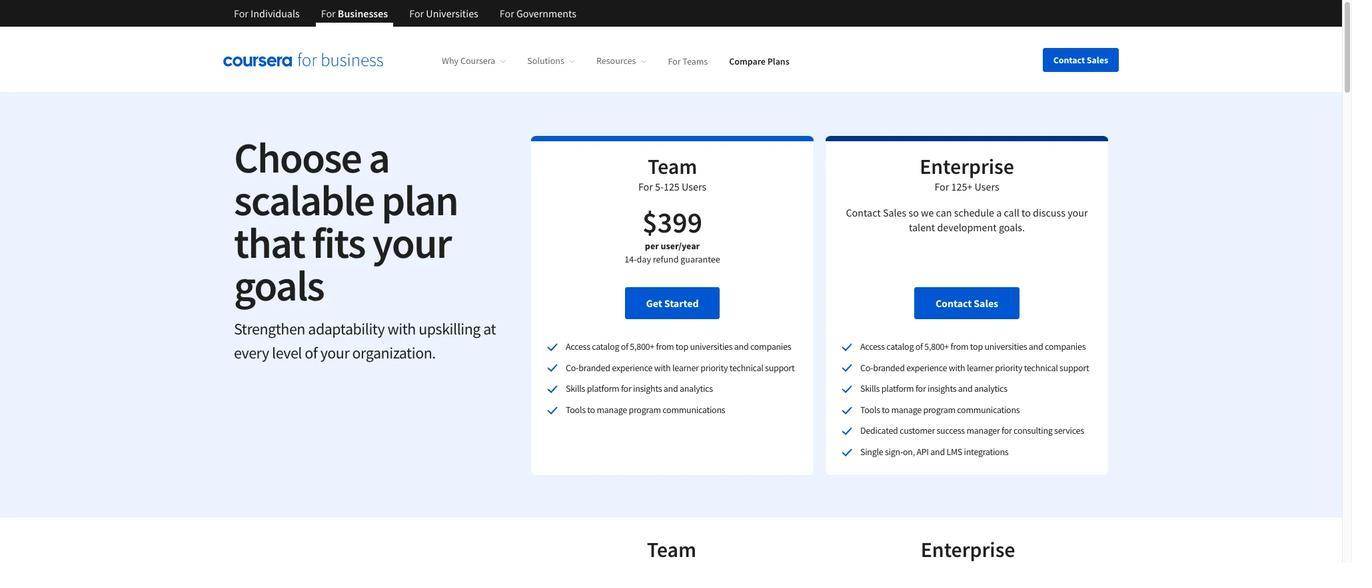 Task type: describe. For each thing, give the bounding box(es) containing it.
priority for team
[[701, 362, 728, 374]]

consulting
[[1014, 425, 1053, 437]]

companies for enterprise
[[1045, 341, 1086, 353]]

why
[[442, 55, 459, 67]]

universities for enterprise
[[985, 341, 1027, 353]]

that
[[234, 216, 305, 269]]

2 horizontal spatial for
[[1002, 425, 1012, 437]]

enterprise for enterprise
[[921, 536, 1015, 563]]

from for enterprise
[[951, 341, 969, 353]]

tools to manage program communications for enterprise
[[861, 404, 1020, 416]]

with for enterprise
[[949, 362, 965, 374]]

tools for team
[[566, 404, 586, 416]]

125+
[[951, 180, 973, 193]]

contact for contact sales link
[[936, 297, 972, 310]]

enterprise for 125+ users
[[920, 153, 1014, 193]]

at
[[483, 319, 496, 339]]

125
[[664, 180, 680, 193]]

adaptability
[[308, 319, 385, 339]]

choose
[[234, 131, 361, 184]]

for teams
[[668, 55, 708, 67]]

dedicated
[[861, 425, 898, 437]]

compare plans
[[729, 55, 790, 67]]

get
[[646, 297, 662, 310]]

for individuals
[[234, 7, 300, 20]]

manager
[[967, 425, 1000, 437]]

access catalog of 5,800+ from top universities and companies for team
[[566, 341, 791, 353]]

can
[[936, 206, 952, 219]]

resources link
[[596, 55, 647, 67]]

services
[[1055, 425, 1084, 437]]

refund
[[653, 253, 679, 265]]

a inside contact sales so we can schedule a call to discuss your talent development goals.
[[997, 206, 1002, 219]]

solutions
[[527, 55, 564, 67]]

universities
[[426, 7, 478, 20]]

we
[[921, 206, 934, 219]]

contact for contact sales button at the right top of the page
[[1054, 54, 1085, 66]]

call
[[1004, 206, 1020, 219]]

insights for enterprise
[[928, 383, 957, 395]]

for inside team for 5-125 users
[[638, 180, 653, 193]]

for teams link
[[668, 55, 708, 67]]

started
[[664, 297, 699, 310]]

catalog for enterprise
[[887, 341, 914, 353]]

co-branded experience with learner priority technical support for enterprise
[[861, 362, 1089, 374]]

solutions link
[[527, 55, 575, 67]]

contact sales so we can schedule a call to discuss your talent development goals.
[[846, 206, 1088, 234]]

for for for individuals
[[234, 7, 249, 20]]

analytics for enterprise
[[974, 383, 1008, 395]]

coursera
[[461, 55, 495, 67]]

universities for team
[[690, 341, 733, 353]]

skills platform for insights and analytics for enterprise
[[861, 383, 1008, 395]]

14-
[[625, 253, 637, 265]]

branded for enterprise
[[873, 362, 905, 374]]

plans
[[768, 55, 790, 67]]

of inside choose a scalable plan that fits your goals strengthen adaptability with upskilling at every level of your organization.
[[305, 343, 318, 363]]

compare plans link
[[729, 55, 790, 67]]

get started
[[646, 297, 699, 310]]

of for team
[[621, 341, 628, 353]]

from for team
[[656, 341, 674, 353]]

communications for enterprise
[[957, 404, 1020, 416]]

5,800+ for enterprise
[[925, 341, 949, 353]]

level
[[272, 343, 302, 363]]

for for for businesses
[[321, 7, 336, 20]]

platform for enterprise
[[882, 383, 914, 395]]

every
[[234, 343, 269, 363]]

to for team
[[587, 404, 595, 416]]

dedicated customer success manager for consulting services
[[861, 425, 1084, 437]]

$399
[[643, 204, 702, 241]]

of for enterprise
[[916, 341, 923, 353]]

support for enterprise
[[1060, 362, 1089, 374]]

0 horizontal spatial your
[[320, 343, 349, 363]]

co-branded experience with learner priority technical support for team
[[566, 362, 795, 374]]

discuss
[[1033, 206, 1066, 219]]

development
[[937, 221, 997, 234]]

day
[[637, 253, 651, 265]]

contact inside contact sales so we can schedule a call to discuss your talent development goals.
[[846, 206, 881, 219]]

for inside enterprise for 125+ users
[[935, 180, 949, 193]]

branded for team
[[579, 362, 610, 374]]

users inside enterprise for 125+ users
[[975, 180, 1000, 193]]

for governments
[[500, 7, 577, 20]]

banner navigation
[[223, 0, 587, 37]]



Task type: locate. For each thing, give the bounding box(es) containing it.
users
[[682, 180, 707, 193], [975, 180, 1000, 193]]

0 horizontal spatial tools
[[566, 404, 586, 416]]

contact sales for contact sales link
[[936, 297, 999, 310]]

1 vertical spatial contact sales
[[936, 297, 999, 310]]

1 learner from the left
[[672, 362, 699, 374]]

access for enterprise
[[861, 341, 885, 353]]

1 vertical spatial contact
[[846, 206, 881, 219]]

0 horizontal spatial platform
[[587, 383, 619, 395]]

skills for team
[[566, 383, 585, 395]]

users inside team for 5-125 users
[[682, 180, 707, 193]]

learner for team
[[672, 362, 699, 374]]

access catalog of 5,800+ from top universities and companies for enterprise
[[861, 341, 1086, 353]]

1 branded from the left
[[579, 362, 610, 374]]

1 horizontal spatial tools to manage program communications
[[861, 404, 1020, 416]]

1 horizontal spatial support
[[1060, 362, 1089, 374]]

2 support from the left
[[1060, 362, 1089, 374]]

users right 125+
[[975, 180, 1000, 193]]

1 horizontal spatial users
[[975, 180, 1000, 193]]

5,800+ down contact sales link
[[925, 341, 949, 353]]

0 horizontal spatial co-branded experience with learner priority technical support
[[566, 362, 795, 374]]

0 horizontal spatial universities
[[690, 341, 733, 353]]

sales inside contact sales button
[[1087, 54, 1108, 66]]

1 vertical spatial sales
[[883, 206, 907, 219]]

1 horizontal spatial technical
[[1024, 362, 1058, 374]]

1 horizontal spatial sales
[[974, 297, 999, 310]]

0 vertical spatial a
[[369, 131, 389, 184]]

0 horizontal spatial skills
[[566, 383, 585, 395]]

so
[[909, 206, 919, 219]]

co-branded experience with learner priority technical support down started
[[566, 362, 795, 374]]

co-
[[566, 362, 579, 374], [861, 362, 873, 374]]

success
[[937, 425, 965, 437]]

team for team
[[647, 536, 696, 563]]

for left universities
[[409, 7, 424, 20]]

1 insights from the left
[[633, 383, 662, 395]]

1 users from the left
[[682, 180, 707, 193]]

coursera for business image
[[223, 53, 383, 66]]

insights for team
[[633, 383, 662, 395]]

for left businesses
[[321, 7, 336, 20]]

to for enterprise
[[882, 404, 890, 416]]

2 tools to manage program communications from the left
[[861, 404, 1020, 416]]

0 horizontal spatial of
[[305, 343, 318, 363]]

branded
[[579, 362, 610, 374], [873, 362, 905, 374]]

learner up "manager" in the bottom right of the page
[[967, 362, 994, 374]]

tools to manage program communications
[[566, 404, 725, 416], [861, 404, 1020, 416]]

2 technical from the left
[[1024, 362, 1058, 374]]

1 support from the left
[[765, 362, 795, 374]]

2 insights from the left
[[928, 383, 957, 395]]

schedule
[[954, 206, 994, 219]]

top
[[676, 341, 688, 353], [970, 341, 983, 353]]

manage for enterprise
[[891, 404, 922, 416]]

2 manage from the left
[[891, 404, 922, 416]]

co-branded experience with learner priority technical support up dedicated customer success manager for consulting services
[[861, 362, 1089, 374]]

a
[[369, 131, 389, 184], [997, 206, 1002, 219]]

1 horizontal spatial platform
[[882, 383, 914, 395]]

1 from from the left
[[656, 341, 674, 353]]

0 horizontal spatial manage
[[597, 404, 627, 416]]

co- for enterprise
[[861, 362, 873, 374]]

from down contact sales link
[[951, 341, 969, 353]]

0 vertical spatial enterprise
[[920, 153, 1014, 180]]

2 tools from the left
[[861, 404, 880, 416]]

universities down contact sales link
[[985, 341, 1027, 353]]

guarantee
[[681, 253, 720, 265]]

co- for team
[[566, 362, 579, 374]]

1 top from the left
[[676, 341, 688, 353]]

manage
[[597, 404, 627, 416], [891, 404, 922, 416]]

tools for enterprise
[[861, 404, 880, 416]]

0 vertical spatial team
[[648, 153, 697, 180]]

upskilling
[[419, 319, 481, 339]]

2 catalog from the left
[[887, 341, 914, 353]]

platform
[[587, 383, 619, 395], [882, 383, 914, 395]]

learner
[[672, 362, 699, 374], [967, 362, 994, 374]]

fits
[[312, 216, 365, 269]]

enterprise for enterprise for 125+ users
[[920, 153, 1014, 180]]

0 horizontal spatial support
[[765, 362, 795, 374]]

1 technical from the left
[[730, 362, 764, 374]]

1 horizontal spatial manage
[[891, 404, 922, 416]]

with
[[388, 319, 416, 339], [654, 362, 671, 374], [949, 362, 965, 374]]

1 co-branded experience with learner priority technical support from the left
[[566, 362, 795, 374]]

and
[[734, 341, 749, 353], [1029, 341, 1043, 353], [664, 383, 678, 395], [958, 383, 973, 395], [931, 446, 945, 458]]

1 horizontal spatial contact
[[936, 297, 972, 310]]

platform for team
[[587, 383, 619, 395]]

0 horizontal spatial co-
[[566, 362, 579, 374]]

0 horizontal spatial catalog
[[592, 341, 619, 353]]

skills for enterprise
[[861, 383, 880, 395]]

2 access catalog of 5,800+ from top universities and companies from the left
[[861, 341, 1086, 353]]

for
[[621, 383, 632, 395], [916, 383, 926, 395], [1002, 425, 1012, 437]]

access catalog of 5,800+ from top universities and companies down started
[[566, 341, 791, 353]]

manage for team
[[597, 404, 627, 416]]

1 horizontal spatial experience
[[907, 362, 947, 374]]

0 vertical spatial contact sales
[[1054, 54, 1108, 66]]

support
[[765, 362, 795, 374], [1060, 362, 1089, 374]]

for left governments in the left top of the page
[[500, 7, 514, 20]]

for for for teams
[[668, 55, 681, 67]]

1 horizontal spatial analytics
[[974, 383, 1008, 395]]

enterprise
[[920, 153, 1014, 180], [921, 536, 1015, 563]]

scalable
[[234, 173, 374, 227]]

technical for enterprise
[[1024, 362, 1058, 374]]

0 horizontal spatial analytics
[[680, 383, 713, 395]]

2 horizontal spatial contact
[[1054, 54, 1085, 66]]

0 horizontal spatial technical
[[730, 362, 764, 374]]

0 horizontal spatial insights
[[633, 383, 662, 395]]

1 horizontal spatial access catalog of 5,800+ from top universities and companies
[[861, 341, 1086, 353]]

2 5,800+ from the left
[[925, 341, 949, 353]]

top down contact sales link
[[970, 341, 983, 353]]

top for enterprise
[[970, 341, 983, 353]]

0 horizontal spatial communications
[[663, 404, 725, 416]]

top down started
[[676, 341, 688, 353]]

tools
[[566, 404, 586, 416], [861, 404, 880, 416]]

support for team
[[765, 362, 795, 374]]

1 co- from the left
[[566, 362, 579, 374]]

1 priority from the left
[[701, 362, 728, 374]]

0 horizontal spatial a
[[369, 131, 389, 184]]

single sign-on, api and lms integrations
[[861, 446, 1009, 458]]

team for 5-125 users
[[638, 153, 707, 193]]

1 access catalog of 5,800+ from top universities and companies from the left
[[566, 341, 791, 353]]

program for enterprise
[[923, 404, 956, 416]]

1 manage from the left
[[597, 404, 627, 416]]

api
[[917, 446, 929, 458]]

1 horizontal spatial your
[[372, 216, 451, 269]]

to inside contact sales so we can schedule a call to discuss your talent development goals.
[[1022, 206, 1031, 219]]

1 tools from the left
[[566, 404, 586, 416]]

program for team
[[629, 404, 661, 416]]

sales for contact sales link
[[974, 297, 999, 310]]

2 skills platform for insights and analytics from the left
[[861, 383, 1008, 395]]

for left individuals
[[234, 7, 249, 20]]

5-
[[655, 180, 664, 193]]

2 learner from the left
[[967, 362, 994, 374]]

users right 125
[[682, 180, 707, 193]]

1 horizontal spatial contact sales
[[1054, 54, 1108, 66]]

2 users from the left
[[975, 180, 1000, 193]]

priority for enterprise
[[995, 362, 1023, 374]]

sales inside contact sales link
[[974, 297, 999, 310]]

1 horizontal spatial 5,800+
[[925, 341, 949, 353]]

0 horizontal spatial skills platform for insights and analytics
[[566, 383, 713, 395]]

1 vertical spatial team
[[647, 536, 696, 563]]

why coursera link
[[442, 55, 506, 67]]

goals.
[[999, 221, 1025, 234]]

0 horizontal spatial to
[[587, 404, 595, 416]]

contact sales inside button
[[1054, 54, 1108, 66]]

talent
[[909, 221, 935, 234]]

1 vertical spatial enterprise
[[921, 536, 1015, 563]]

1 communications from the left
[[663, 404, 725, 416]]

2 co-branded experience with learner priority technical support from the left
[[861, 362, 1089, 374]]

1 tools to manage program communications from the left
[[566, 404, 725, 416]]

1 horizontal spatial program
[[923, 404, 956, 416]]

team inside team for 5-125 users
[[648, 153, 697, 180]]

contact inside contact sales button
[[1054, 54, 1085, 66]]

1 horizontal spatial branded
[[873, 362, 905, 374]]

2 access from the left
[[861, 341, 885, 353]]

skills platform for insights and analytics for team
[[566, 383, 713, 395]]

lms
[[947, 446, 963, 458]]

experience for enterprise
[[907, 362, 947, 374]]

goals
[[234, 259, 324, 312]]

access for team
[[566, 341, 590, 353]]

1 experience from the left
[[612, 362, 653, 374]]

individuals
[[251, 7, 300, 20]]

2 horizontal spatial your
[[1068, 206, 1088, 219]]

0 horizontal spatial with
[[388, 319, 416, 339]]

0 vertical spatial sales
[[1087, 54, 1108, 66]]

why coursera
[[442, 55, 495, 67]]

universities down started
[[690, 341, 733, 353]]

2 horizontal spatial sales
[[1087, 54, 1108, 66]]

1 catalog from the left
[[592, 341, 619, 353]]

for universities
[[409, 7, 478, 20]]

from down "get started"
[[656, 341, 674, 353]]

0 horizontal spatial contact sales
[[936, 297, 999, 310]]

2 program from the left
[[923, 404, 956, 416]]

1 horizontal spatial companies
[[1045, 341, 1086, 353]]

contact inside contact sales link
[[936, 297, 972, 310]]

companies
[[751, 341, 791, 353], [1045, 341, 1086, 353]]

contact sales
[[1054, 54, 1108, 66], [936, 297, 999, 310]]

tools to manage program communications for team
[[566, 404, 725, 416]]

top for team
[[676, 341, 688, 353]]

1 analytics from the left
[[680, 383, 713, 395]]

strengthen
[[234, 319, 305, 339]]

resources
[[596, 55, 636, 67]]

your
[[1068, 206, 1088, 219], [372, 216, 451, 269], [320, 343, 349, 363]]

0 horizontal spatial access
[[566, 341, 590, 353]]

sign-
[[885, 446, 903, 458]]

2 vertical spatial sales
[[974, 297, 999, 310]]

1 platform from the left
[[587, 383, 619, 395]]

1 horizontal spatial access
[[861, 341, 885, 353]]

2 horizontal spatial to
[[1022, 206, 1031, 219]]

user/year
[[661, 240, 700, 252]]

0 horizontal spatial access catalog of 5,800+ from top universities and companies
[[566, 341, 791, 353]]

1 horizontal spatial tools
[[861, 404, 880, 416]]

5,800+ for team
[[630, 341, 654, 353]]

program
[[629, 404, 661, 416], [923, 404, 956, 416]]

1 horizontal spatial for
[[916, 383, 926, 395]]

1 horizontal spatial to
[[882, 404, 890, 416]]

0 horizontal spatial users
[[682, 180, 707, 193]]

1 horizontal spatial co-
[[861, 362, 873, 374]]

integrations
[[964, 446, 1009, 458]]

1 horizontal spatial co-branded experience with learner priority technical support
[[861, 362, 1089, 374]]

0 horizontal spatial learner
[[672, 362, 699, 374]]

1 vertical spatial a
[[997, 206, 1002, 219]]

for for team
[[621, 383, 632, 395]]

2 co- from the left
[[861, 362, 873, 374]]

2 experience from the left
[[907, 362, 947, 374]]

1 horizontal spatial catalog
[[887, 341, 914, 353]]

per
[[645, 240, 659, 252]]

0 horizontal spatial top
[[676, 341, 688, 353]]

on,
[[903, 446, 915, 458]]

2 horizontal spatial with
[[949, 362, 965, 374]]

2 top from the left
[[970, 341, 983, 353]]

1 access from the left
[[566, 341, 590, 353]]

1 horizontal spatial with
[[654, 362, 671, 374]]

access
[[566, 341, 590, 353], [861, 341, 885, 353]]

0 horizontal spatial priority
[[701, 362, 728, 374]]

learner down started
[[672, 362, 699, 374]]

0 horizontal spatial program
[[629, 404, 661, 416]]

1 horizontal spatial learner
[[967, 362, 994, 374]]

businesses
[[338, 7, 388, 20]]

technical
[[730, 362, 764, 374], [1024, 362, 1058, 374]]

1 horizontal spatial a
[[997, 206, 1002, 219]]

1 horizontal spatial insights
[[928, 383, 957, 395]]

0 horizontal spatial experience
[[612, 362, 653, 374]]

for for for governments
[[500, 7, 514, 20]]

5,800+
[[630, 341, 654, 353], [925, 341, 949, 353]]

0 horizontal spatial tools to manage program communications
[[566, 404, 725, 416]]

team
[[648, 153, 697, 180], [647, 536, 696, 563]]

your inside contact sales so we can schedule a call to discuss your talent development goals.
[[1068, 206, 1088, 219]]

$399 per user/year 14-day refund guarantee
[[625, 204, 720, 265]]

analytics for team
[[680, 383, 713, 395]]

2 companies from the left
[[1045, 341, 1086, 353]]

governments
[[517, 7, 577, 20]]

get started link
[[625, 287, 720, 319]]

single
[[861, 446, 883, 458]]

customer
[[900, 425, 935, 437]]

for left the teams
[[668, 55, 681, 67]]

0 vertical spatial contact
[[1054, 54, 1085, 66]]

1 companies from the left
[[751, 341, 791, 353]]

contact sales for contact sales button at the right top of the page
[[1054, 54, 1108, 66]]

with down the get
[[654, 362, 671, 374]]

0 horizontal spatial from
[[656, 341, 674, 353]]

2 horizontal spatial of
[[916, 341, 923, 353]]

with inside choose a scalable plan that fits your goals strengthen adaptability with upskilling at every level of your organization.
[[388, 319, 416, 339]]

experience for team
[[612, 362, 653, 374]]

2 communications from the left
[[957, 404, 1020, 416]]

access catalog of 5,800+ from top universities and companies down contact sales link
[[861, 341, 1086, 353]]

2 analytics from the left
[[974, 383, 1008, 395]]

1 horizontal spatial from
[[951, 341, 969, 353]]

compare
[[729, 55, 766, 67]]

with up success
[[949, 362, 965, 374]]

of down contact sales link
[[916, 341, 923, 353]]

0 horizontal spatial contact
[[846, 206, 881, 219]]

companies for team
[[751, 341, 791, 353]]

choose a scalable plan that fits your goals strengthen adaptability with upskilling at every level of your organization.
[[234, 131, 496, 363]]

to
[[1022, 206, 1031, 219], [587, 404, 595, 416], [882, 404, 890, 416]]

sales inside contact sales so we can schedule a call to discuss your talent development goals.
[[883, 206, 907, 219]]

1 skills platform for insights and analytics from the left
[[566, 383, 713, 395]]

for for for universities
[[409, 7, 424, 20]]

catalog for team
[[592, 341, 619, 353]]

2 from from the left
[[951, 341, 969, 353]]

for left 125+
[[935, 180, 949, 193]]

1 horizontal spatial communications
[[957, 404, 1020, 416]]

of
[[621, 341, 628, 353], [916, 341, 923, 353], [305, 343, 318, 363]]

1 horizontal spatial priority
[[995, 362, 1023, 374]]

communications
[[663, 404, 725, 416], [957, 404, 1020, 416]]

analytics
[[680, 383, 713, 395], [974, 383, 1008, 395]]

2 vertical spatial contact
[[936, 297, 972, 310]]

contact sales link
[[914, 287, 1020, 319]]

0 horizontal spatial branded
[[579, 362, 610, 374]]

1 5,800+ from the left
[[630, 341, 654, 353]]

2 universities from the left
[[985, 341, 1027, 353]]

for businesses
[[321, 7, 388, 20]]

a inside choose a scalable plan that fits your goals strengthen adaptability with upskilling at every level of your organization.
[[369, 131, 389, 184]]

learner for enterprise
[[967, 362, 994, 374]]

contact sales button
[[1043, 48, 1119, 72]]

plan
[[381, 173, 458, 227]]

of down get started link
[[621, 341, 628, 353]]

for left 5- on the top of page
[[638, 180, 653, 193]]

skills platform for insights and analytics
[[566, 383, 713, 395], [861, 383, 1008, 395]]

0 horizontal spatial for
[[621, 383, 632, 395]]

priority
[[701, 362, 728, 374], [995, 362, 1023, 374]]

2 skills from the left
[[861, 383, 880, 395]]

teams
[[683, 55, 708, 67]]

sales
[[1087, 54, 1108, 66], [883, 206, 907, 219], [974, 297, 999, 310]]

team for team for 5-125 users
[[648, 153, 697, 180]]

1 horizontal spatial of
[[621, 341, 628, 353]]

1 universities from the left
[[690, 341, 733, 353]]

2 platform from the left
[[882, 383, 914, 395]]

organization.
[[352, 343, 436, 363]]

sales for contact sales button at the right top of the page
[[1087, 54, 1108, 66]]

experience
[[612, 362, 653, 374], [907, 362, 947, 374]]

with for team
[[654, 362, 671, 374]]

5,800+ down the get
[[630, 341, 654, 353]]

2 branded from the left
[[873, 362, 905, 374]]

for for enterprise
[[916, 383, 926, 395]]

of right level
[[305, 343, 318, 363]]

1 skills from the left
[[566, 383, 585, 395]]

1 horizontal spatial skills platform for insights and analytics
[[861, 383, 1008, 395]]

1 horizontal spatial top
[[970, 341, 983, 353]]

with up the 'organization.'
[[388, 319, 416, 339]]

1 program from the left
[[629, 404, 661, 416]]

0 horizontal spatial 5,800+
[[630, 341, 654, 353]]

1 horizontal spatial skills
[[861, 383, 880, 395]]

0 horizontal spatial companies
[[751, 341, 791, 353]]

communications for team
[[663, 404, 725, 416]]

1 horizontal spatial universities
[[985, 341, 1027, 353]]

0 horizontal spatial sales
[[883, 206, 907, 219]]

technical for team
[[730, 362, 764, 374]]

2 priority from the left
[[995, 362, 1023, 374]]



Task type: vqa. For each thing, say whether or not it's contained in the screenshot.
accreditation on the bottom left of the page
no



